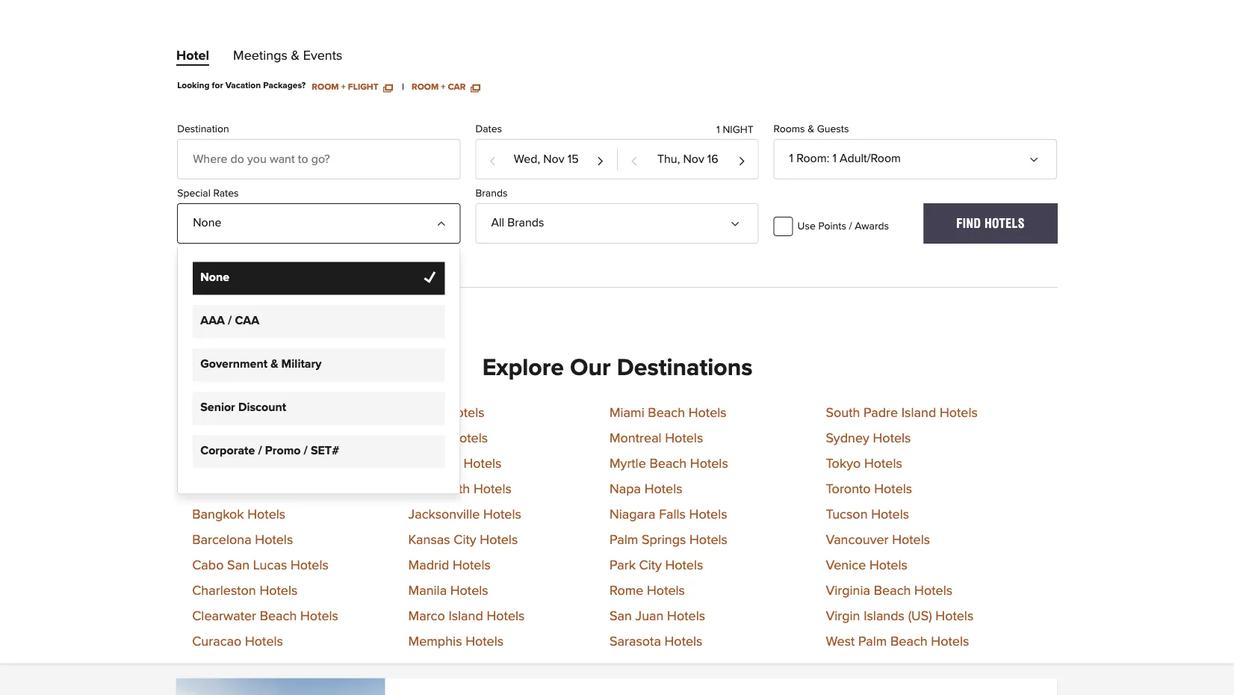 Task type: describe. For each thing, give the bounding box(es) containing it.
+ for flight
[[341, 82, 346, 91]]

charleston
[[192, 584, 256, 597]]

room + car link
[[412, 81, 480, 91]]

rates
[[213, 188, 239, 199]]

napa hotels link
[[610, 482, 683, 496]]

next check-in dates image
[[596, 149, 605, 172]]

city for kansas
[[454, 533, 477, 547]]

myrtle
[[610, 457, 646, 470]]

manila
[[409, 584, 447, 597]]

2 horizontal spatial 1
[[833, 152, 837, 164]]

padre
[[864, 406, 898, 420]]

set#
[[311, 445, 339, 457]]

2 horizontal spatial room
[[797, 152, 827, 164]]

government
[[200, 358, 268, 370]]

jacksonville
[[409, 508, 480, 521]]

park
[[610, 559, 636, 572]]

(us)
[[909, 609, 932, 623]]

clearwater beach hotels
[[192, 609, 339, 623]]

Destination text field
[[177, 139, 461, 179]]

dublin
[[409, 432, 447, 445]]

marco island hotels
[[409, 609, 525, 623]]

florence hotels link
[[409, 457, 502, 470]]

find
[[957, 216, 982, 230]]

room for room + flight
[[312, 82, 339, 91]]

0 vertical spatial brands
[[476, 188, 508, 199]]

meetings & events
[[233, 49, 343, 63]]

west
[[826, 635, 855, 648]]

0 vertical spatial none link
[[177, 203, 461, 243]]

baltimore
[[192, 482, 248, 496]]

toronto hotels link
[[826, 482, 913, 496]]

night
[[723, 125, 754, 135]]

vancouver hotels link
[[826, 533, 931, 547]]

napa
[[610, 482, 641, 496]]

special rates
[[177, 188, 239, 199]]

1 vertical spatial island
[[449, 609, 483, 623]]

beach for virginia
[[874, 584, 911, 597]]

park city hotels link
[[610, 559, 704, 572]]

our
[[570, 356, 611, 380]]

sarasota
[[610, 635, 661, 648]]

arlington hotels link
[[192, 406, 287, 420]]

beach down virgin islands (us) hotels link
[[891, 635, 928, 648]]

/room
[[868, 152, 901, 164]]

find hotels button
[[924, 203, 1058, 243]]

& for government
[[271, 358, 278, 370]]

charleston hotels link
[[192, 584, 298, 597]]

myrtle beach hotels link
[[610, 457, 729, 470]]

next check-out dates image
[[738, 149, 746, 172]]

madrid hotels
[[409, 559, 491, 572]]

book direct image
[[176, 678, 385, 695]]

bangkok hotels link
[[192, 508, 286, 521]]

curacao
[[192, 635, 242, 648]]

worth
[[435, 482, 470, 496]]

room + flight link
[[312, 81, 393, 91]]

+ for car
[[441, 82, 446, 91]]

room + flight
[[312, 82, 381, 91]]

/ left promo
[[258, 445, 262, 457]]

arrow down image
[[734, 213, 746, 225]]

corporate / promo / set# link
[[193, 435, 445, 468]]

memphis hotels
[[409, 635, 504, 648]]

montreal hotels link
[[610, 432, 703, 445]]

0 horizontal spatial san
[[227, 559, 250, 572]]

jacksonville hotels
[[409, 508, 522, 521]]

destination
[[177, 124, 229, 134]]

corporate
[[200, 445, 255, 457]]

clearwater
[[192, 609, 256, 623]]

virgin islands (us) hotels link
[[826, 609, 974, 623]]

south
[[826, 406, 861, 420]]

opens in a new browser window. image
[[471, 82, 480, 91]]

awards
[[855, 221, 889, 232]]

special
[[177, 188, 211, 199]]

madrid hotels link
[[409, 559, 491, 572]]

manila hotels
[[409, 584, 489, 597]]

/ left set#
[[304, 445, 308, 457]]

1 vertical spatial san
[[610, 609, 632, 623]]

madrid
[[409, 559, 449, 572]]

arlington
[[192, 406, 246, 420]]

niagara falls hotels
[[610, 508, 728, 521]]

sydney
[[826, 432, 870, 445]]

1 room : 1 adult /room
[[790, 152, 901, 164]]

aaa / caa link
[[193, 305, 445, 338]]

1 for 1 room : 1 adult /room
[[790, 152, 794, 164]]

use points / awards
[[798, 221, 889, 232]]

florence
[[409, 457, 460, 470]]

all brands
[[491, 217, 544, 229]]

bahamas hotels link
[[192, 432, 288, 445]]

charleston hotels
[[192, 584, 298, 597]]

bali hotels
[[192, 457, 255, 470]]

baltimore hotels
[[192, 482, 290, 496]]

city for park
[[639, 559, 662, 572]]

bali hotels link
[[192, 457, 255, 470]]

dublin hotels link
[[409, 432, 488, 445]]

flight
[[348, 82, 379, 91]]

palm springs hotels
[[610, 533, 728, 547]]



Task type: locate. For each thing, give the bounding box(es) containing it.
1 horizontal spatial city
[[639, 559, 662, 572]]

check image
[[424, 269, 439, 284]]

none link down where do you want to go? text field
[[177, 203, 461, 243]]

arlington hotels
[[192, 406, 287, 420]]

trigger image
[[1033, 149, 1045, 161]]

falls
[[659, 508, 686, 521]]

barcelona hotels
[[192, 533, 293, 547]]

beach up virgin islands (us) hotels link
[[874, 584, 911, 597]]

1 vertical spatial none link
[[193, 262, 445, 295]]

bahamas hotels
[[192, 432, 288, 445]]

+
[[341, 82, 346, 91], [441, 82, 446, 91]]

island up memphis hotels
[[449, 609, 483, 623]]

1 for 1 night
[[717, 125, 720, 135]]

tucson
[[826, 508, 868, 521]]

none link up "aaa / caa" link
[[193, 262, 445, 295]]

1 horizontal spatial island
[[902, 406, 937, 420]]

& for meetings
[[291, 49, 300, 63]]

fort worth hotels link
[[409, 482, 512, 496]]

0 vertical spatial san
[[227, 559, 250, 572]]

none for trigger image
[[193, 217, 222, 229]]

1 horizontal spatial &
[[291, 49, 300, 63]]

beach up montreal hotels
[[648, 406, 685, 420]]

south padre island hotels
[[826, 406, 978, 420]]

0 horizontal spatial room
[[312, 82, 339, 91]]

& inside 'link'
[[271, 358, 278, 370]]

virginia beach hotels link
[[826, 584, 953, 597]]

miami
[[610, 406, 645, 420]]

& right rooms
[[808, 124, 815, 134]]

0 vertical spatial &
[[291, 49, 300, 63]]

rooms & guests
[[774, 124, 849, 134]]

curacao hotels
[[192, 635, 283, 648]]

all brands link
[[476, 203, 759, 243]]

trigger image
[[436, 213, 448, 225]]

1 horizontal spatial room
[[412, 82, 439, 91]]

miami beach hotels link
[[610, 406, 727, 420]]

1 vertical spatial &
[[808, 124, 815, 134]]

2 + from the left
[[441, 82, 446, 91]]

0 vertical spatial none
[[193, 217, 222, 229]]

looking
[[177, 81, 210, 90]]

Check-out text field
[[618, 140, 758, 178]]

palm up park
[[610, 533, 638, 547]]

brands up all
[[476, 188, 508, 199]]

1 down rooms
[[790, 152, 794, 164]]

destinations
[[617, 356, 753, 380]]

room right the |
[[412, 82, 439, 91]]

vancouver
[[826, 533, 889, 547]]

palm down islands
[[859, 635, 887, 648]]

0 horizontal spatial +
[[341, 82, 346, 91]]

/ right points
[[849, 221, 853, 232]]

san
[[227, 559, 250, 572], [610, 609, 632, 623]]

bahamas
[[192, 432, 246, 445]]

marco island hotels link
[[409, 609, 525, 623]]

manila hotels link
[[409, 584, 489, 597]]

hotels inside find hotels button
[[985, 216, 1025, 230]]

san down the barcelona hotels link
[[227, 559, 250, 572]]

1 horizontal spatial san
[[610, 609, 632, 623]]

dubai hotels
[[409, 406, 485, 420]]

beach for miami
[[648, 406, 685, 420]]

rome
[[610, 584, 644, 597]]

beach for myrtle
[[650, 457, 687, 470]]

rome hotels link
[[610, 584, 685, 597]]

virgin islands (us) hotels
[[826, 609, 974, 623]]

venice hotels
[[826, 559, 908, 572]]

points
[[819, 221, 847, 232]]

palm springs hotels link
[[610, 533, 728, 547]]

promo
[[265, 445, 301, 457]]

for
[[212, 81, 223, 90]]

senior discount
[[200, 401, 286, 413]]

bali
[[192, 457, 214, 470]]

0 vertical spatial city
[[454, 533, 477, 547]]

1 left night
[[717, 125, 720, 135]]

1 vertical spatial city
[[639, 559, 662, 572]]

rooms
[[774, 124, 805, 134]]

tokyo
[[826, 457, 861, 470]]

military
[[281, 358, 322, 370]]

island right padre
[[902, 406, 937, 420]]

sarasota hotels
[[610, 635, 703, 648]]

city up rome hotels link
[[639, 559, 662, 572]]

0 horizontal spatial &
[[271, 358, 278, 370]]

napa hotels
[[610, 482, 683, 496]]

& left the events
[[291, 49, 300, 63]]

meetings
[[233, 49, 288, 63]]

aaa / caa
[[200, 315, 259, 327]]

springs
[[642, 533, 686, 547]]

beach down charleston hotels link
[[260, 609, 297, 623]]

0 vertical spatial palm
[[610, 533, 638, 547]]

kansas
[[409, 533, 450, 547]]

cabo san lucas hotels
[[192, 559, 329, 572]]

caa
[[235, 315, 259, 327]]

1 vertical spatial brands
[[508, 217, 544, 229]]

sydney hotels
[[826, 432, 911, 445]]

beach
[[648, 406, 685, 420], [650, 457, 687, 470], [874, 584, 911, 597], [260, 609, 297, 623], [891, 635, 928, 648]]

brands inside 'all brands' link
[[508, 217, 544, 229]]

niagara falls hotels link
[[610, 508, 728, 521]]

guests
[[817, 124, 849, 134]]

west palm beach hotels
[[826, 635, 970, 648]]

0 horizontal spatial island
[[449, 609, 483, 623]]

islands
[[864, 609, 905, 623]]

1
[[717, 125, 720, 135], [790, 152, 794, 164], [833, 152, 837, 164]]

senior
[[200, 401, 235, 413]]

0 vertical spatial island
[[902, 406, 937, 420]]

& for rooms
[[808, 124, 815, 134]]

room for room + car
[[412, 82, 439, 91]]

city down 'jacksonville hotels' on the bottom of the page
[[454, 533, 477, 547]]

all
[[491, 217, 505, 229]]

meetings & events link
[[233, 49, 343, 69]]

toronto
[[826, 482, 871, 496]]

1 horizontal spatial 1
[[790, 152, 794, 164]]

1 + from the left
[[341, 82, 346, 91]]

park city hotels
[[610, 559, 704, 572]]

discount
[[238, 401, 286, 413]]

bangkok
[[192, 508, 244, 521]]

1 horizontal spatial palm
[[859, 635, 887, 648]]

montreal hotels
[[610, 432, 703, 445]]

& left military
[[271, 358, 278, 370]]

brands right all
[[508, 217, 544, 229]]

none down the 'special rates' in the top of the page
[[193, 217, 222, 229]]

explore our destinations
[[483, 356, 753, 380]]

tucson hotels link
[[826, 508, 910, 521]]

san down rome
[[610, 609, 632, 623]]

Check-in text field
[[476, 140, 617, 178]]

aaa
[[200, 315, 225, 327]]

room down the events
[[312, 82, 339, 91]]

beach down montreal hotels
[[650, 457, 687, 470]]

none for check icon
[[200, 271, 230, 283]]

0 horizontal spatial palm
[[610, 533, 638, 547]]

room down rooms & guests
[[797, 152, 827, 164]]

south padre island hotels link
[[826, 406, 978, 420]]

1 horizontal spatial +
[[441, 82, 446, 91]]

/ left caa
[[228, 315, 232, 327]]

1 right :
[[833, 152, 837, 164]]

none up the aaa
[[200, 271, 230, 283]]

government & military link
[[193, 349, 445, 382]]

fort
[[409, 482, 432, 496]]

1 vertical spatial palm
[[859, 635, 887, 648]]

2 horizontal spatial &
[[808, 124, 815, 134]]

vacation
[[226, 81, 261, 90]]

2 vertical spatial &
[[271, 358, 278, 370]]

+ left the car
[[441, 82, 446, 91]]

hotel link
[[176, 49, 209, 69]]

hotel
[[176, 49, 209, 63]]

0 horizontal spatial city
[[454, 533, 477, 547]]

:
[[827, 152, 830, 164]]

florence hotels
[[409, 457, 502, 470]]

miami beach hotels
[[610, 406, 727, 420]]

virgin
[[826, 609, 861, 623]]

0 horizontal spatial 1
[[717, 125, 720, 135]]

+ left flight
[[341, 82, 346, 91]]

none link
[[177, 203, 461, 243], [193, 262, 445, 295]]

sarasota hotels link
[[610, 635, 703, 648]]

room
[[312, 82, 339, 91], [412, 82, 439, 91], [797, 152, 827, 164]]

city
[[454, 533, 477, 547], [639, 559, 662, 572]]

opens in a new browser window. image
[[384, 82, 393, 91]]

1 vertical spatial none
[[200, 271, 230, 283]]

beach for clearwater
[[260, 609, 297, 623]]

|
[[402, 82, 404, 91]]



Task type: vqa. For each thing, say whether or not it's contained in the screenshot.
topmost &
yes



